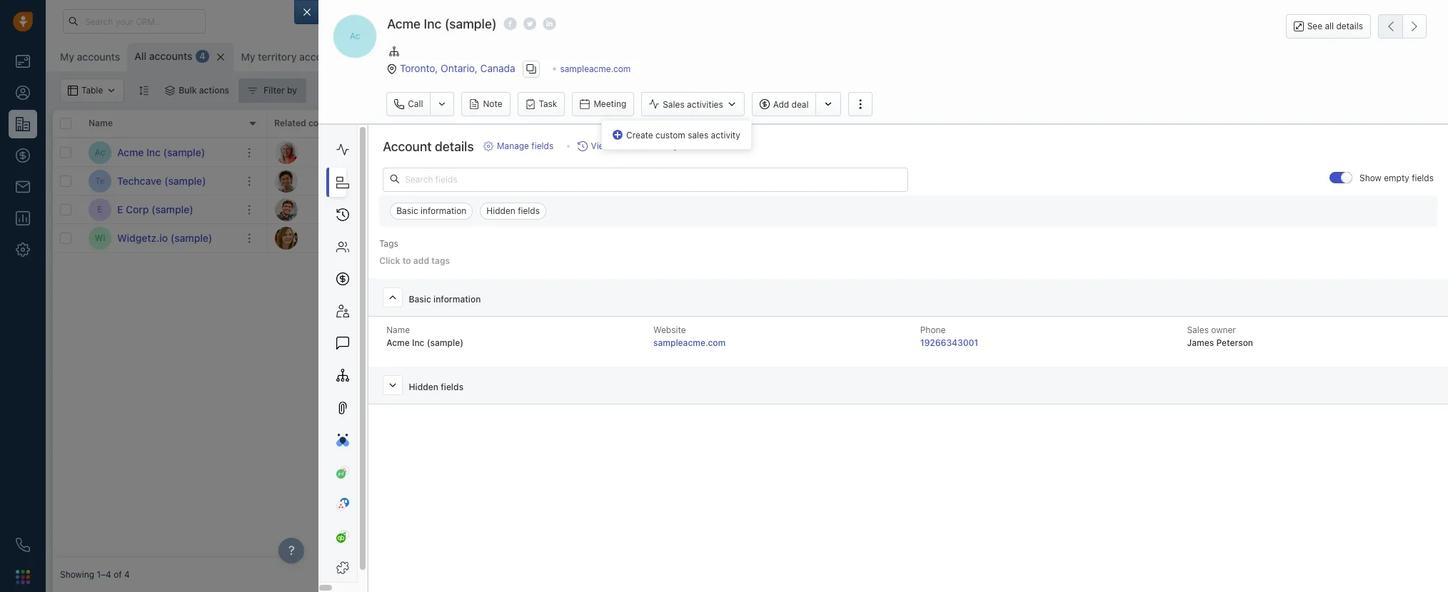 Task type: locate. For each thing, give the bounding box(es) containing it.
press space to select this row. row containing widgetz.io (sample)
[[53, 224, 267, 253]]

1 vertical spatial click
[[389, 204, 409, 215]]

my
[[60, 51, 74, 63], [241, 51, 255, 63]]

note
[[483, 99, 502, 110]]

0 vertical spatial owner
[[621, 118, 647, 129]]

4 right of
[[124, 570, 130, 581]]

view field edit history
[[591, 141, 678, 152]]

ac button
[[333, 14, 377, 59]]

james
[[613, 147, 639, 158], [613, 176, 639, 186], [1187, 338, 1214, 348]]

information up name acme inc (sample)
[[433, 294, 481, 305]]

0 horizontal spatial e
[[97, 204, 103, 215]]

0 vertical spatial ac
[[350, 31, 360, 42]]

sampletechcave.com link
[[381, 176, 467, 186]]

1 vertical spatial peterson
[[641, 176, 677, 186]]

2 vertical spatial james
[[1187, 338, 1214, 348]]

1 horizontal spatial container_wx8msf4aqz5i3rn1 image
[[599, 147, 609, 157]]

+ add task for $ 3,200
[[703, 175, 746, 186]]

2 task from the top
[[729, 175, 746, 186]]

container_wx8msf4aqz5i3rn1 image left filter in the top left of the page
[[248, 86, 258, 96]]

container_wx8msf4aqz5i3rn1 image left field
[[599, 147, 609, 157]]

0 horizontal spatial tags
[[379, 238, 398, 249]]

sales activities button
[[641, 92, 745, 117]]

1 vertical spatial hidden
[[409, 382, 438, 393]]

basic up widgetz.io link on the left of page
[[396, 206, 418, 216]]

2 vertical spatial $
[[488, 203, 496, 216]]

+ add task for $ 100
[[703, 147, 746, 157]]

press space to select this row. row containing e corp (sample)
[[53, 196, 267, 224]]

2 james peterson from the top
[[613, 176, 677, 186]]

hidden down $ 3,200 on the top left of the page
[[487, 206, 515, 216]]

toronto, ontario, canada
[[400, 62, 515, 74]]

1 vertical spatial container_wx8msf4aqz5i3rn1 image
[[599, 176, 609, 186]]

row group
[[53, 139, 267, 253], [267, 139, 1203, 253]]

$ for $ 100
[[488, 146, 496, 159]]

sales for sales activities
[[663, 99, 685, 110]]

sales inside button
[[663, 99, 685, 110]]

activity down next activity on the top of page
[[711, 130, 740, 141]]

$ 0
[[488, 203, 506, 216]]

container_wx8msf4aqz5i3rn1 image inside "filter by" button
[[248, 86, 258, 96]]

0 vertical spatial activity
[[725, 118, 756, 129]]

2 cell from the top
[[1017, 167, 1203, 195]]

2 row group from the left
[[267, 139, 1203, 253]]

3 more... button
[[352, 47, 417, 67]]

2 + add task from the top
[[703, 175, 746, 186]]

1 my from the left
[[60, 51, 74, 63]]

name inside row
[[89, 118, 113, 129]]

0 vertical spatial website
[[381, 118, 415, 129]]

click
[[818, 176, 838, 186], [389, 204, 409, 215], [379, 255, 400, 266]]

+
[[703, 147, 708, 157], [703, 175, 708, 186], [810, 176, 815, 186], [381, 204, 387, 215]]

details right all
[[1337, 21, 1363, 31]]

accounts right all
[[149, 50, 192, 62]]

call button
[[386, 92, 430, 117]]

bulk actions
[[179, 85, 229, 96]]

0 horizontal spatial website
[[381, 118, 415, 129]]

website inside website sampleacme.com
[[653, 325, 686, 335]]

sales activities button
[[641, 92, 752, 117]]

cell for $ 3,200
[[1017, 167, 1203, 195]]

+ add task down sales
[[703, 175, 746, 186]]

2 vertical spatial sampleacme.com
[[653, 338, 726, 348]]

1 vertical spatial acme inc (sample)
[[117, 146, 205, 158]]

$ left '0'
[[488, 203, 496, 216]]

1 vertical spatial inc
[[146, 146, 161, 158]]

actions
[[199, 85, 229, 96]]

james for 3,200
[[613, 176, 639, 186]]

dialog
[[294, 0, 1448, 593]]

deal
[[792, 99, 809, 110]]

click up widgetz.io link on the left of page
[[389, 204, 409, 215]]

0 vertical spatial $
[[488, 146, 496, 159]]

field
[[613, 141, 630, 152]]

0 horizontal spatial details
[[435, 140, 474, 155]]

ac
[[350, 31, 360, 42], [95, 147, 105, 158]]

1 vertical spatial + add task
[[703, 175, 746, 186]]

1 vertical spatial sampleacme.com link
[[381, 147, 452, 158]]

call link
[[386, 92, 430, 117]]

1 j image from the top
[[275, 198, 298, 221]]

container_wx8msf4aqz5i3rn1 image left bulk
[[165, 86, 175, 96]]

widgetz.io link
[[381, 233, 423, 243]]

2 vertical spatial peterson
[[1216, 338, 1253, 348]]

press space to select this row. row
[[53, 139, 267, 167], [267, 139, 1203, 167], [53, 167, 267, 196], [267, 167, 1203, 196], [53, 196, 267, 224], [267, 196, 1203, 224], [53, 224, 267, 253], [267, 224, 1203, 253]]

phone image
[[16, 538, 30, 553]]

0 horizontal spatial name
[[89, 118, 113, 129]]

0 vertical spatial inc
[[424, 16, 442, 31]]

1 vertical spatial task
[[729, 175, 746, 186]]

accounts right territory
[[299, 51, 343, 63]]

filter by
[[264, 85, 297, 96]]

sales owner
[[596, 118, 647, 129]]

j image
[[275, 198, 298, 221], [275, 227, 298, 250]]

3 cell from the top
[[1017, 196, 1203, 224]]

accounts
[[149, 50, 192, 62], [77, 51, 120, 63], [299, 51, 343, 63], [1260, 383, 1309, 396]]

1 vertical spatial james
[[613, 176, 639, 186]]

basic up name acme inc (sample)
[[409, 294, 431, 305]]

+ click to add down tags
[[810, 176, 866, 186]]

acme
[[387, 16, 421, 31], [117, 146, 144, 158], [386, 338, 410, 348]]

edit
[[633, 141, 648, 152]]

$ 3,200
[[488, 174, 530, 187]]

3 $ from the top
[[488, 203, 496, 216]]

peterson for $ 3,200
[[641, 176, 677, 186]]

0 vertical spatial acme inc (sample)
[[387, 16, 497, 31]]

0 vertical spatial hidden
[[487, 206, 515, 216]]

0 horizontal spatial container_wx8msf4aqz5i3rn1 image
[[165, 86, 175, 96]]

fields inside manage fields link
[[532, 141, 554, 152]]

information down sampletechcave.com link
[[421, 206, 467, 216]]

1 vertical spatial acme
[[117, 146, 144, 158]]

all
[[134, 50, 146, 62]]

fields
[[532, 141, 554, 152], [1412, 173, 1434, 184], [518, 206, 540, 216], [441, 382, 464, 393]]

2 $ from the top
[[488, 174, 496, 187]]

1 cell from the top
[[1017, 139, 1203, 166]]

o
[[434, 52, 441, 62]]

grid containing $ 100
[[53, 109, 1203, 558]]

1 horizontal spatial sampleacme.com
[[560, 63, 631, 74]]

open
[[488, 118, 511, 129]]

ac up te
[[95, 147, 105, 158]]

task for $ 100
[[729, 147, 746, 157]]

filters
[[1274, 370, 1304, 383]]

basic
[[396, 206, 418, 216], [409, 294, 431, 305]]

fields down amount
[[532, 141, 554, 152]]

name for name
[[89, 118, 113, 129]]

4 up bulk actions in the top left of the page
[[200, 51, 205, 62]]

0 horizontal spatial owner
[[621, 118, 647, 129]]

1 vertical spatial + click to add
[[381, 204, 437, 215]]

1 vertical spatial ac
[[95, 147, 105, 158]]

0 vertical spatial 4
[[200, 51, 205, 62]]

0 vertical spatial james
[[613, 147, 639, 158]]

1 horizontal spatial ac
[[350, 31, 360, 42]]

100
[[499, 146, 518, 159]]

cell for $ 100
[[1017, 139, 1203, 166]]

4
[[200, 51, 205, 62], [124, 570, 130, 581]]

acme inc (sample)
[[387, 16, 497, 31], [117, 146, 205, 158]]

click down tags
[[818, 176, 838, 186]]

1 vertical spatial sampleacme.com
[[381, 147, 452, 158]]

0 vertical spatial task
[[729, 147, 746, 157]]

$ for $ 3,200
[[488, 174, 496, 187]]

website
[[381, 118, 415, 129], [653, 325, 686, 335]]

0 horizontal spatial sales
[[596, 118, 618, 129]]

sampleacme.com link
[[560, 63, 631, 74], [381, 147, 452, 158], [653, 338, 726, 348]]

0 vertical spatial hidden fields
[[487, 206, 540, 216]]

$ for $ 0
[[488, 203, 496, 216]]

see all details button
[[1286, 14, 1371, 39]]

0 horizontal spatial sampleacme.com link
[[381, 147, 452, 158]]

1 vertical spatial details
[[435, 140, 474, 155]]

james peterson down edit
[[613, 176, 677, 186]]

+ add task
[[703, 147, 746, 157], [703, 175, 746, 186]]

0 vertical spatial james peterson
[[613, 147, 677, 158]]

2 vertical spatial click
[[379, 255, 400, 266]]

activity right next
[[725, 118, 756, 129]]

1 task from the top
[[729, 147, 746, 157]]

freshworks switcher image
[[16, 570, 30, 585]]

te
[[95, 176, 105, 186]]

2 vertical spatial add
[[413, 255, 429, 266]]

acme inc (sample) up the o
[[387, 16, 497, 31]]

1 $ from the top
[[488, 146, 496, 159]]

0 vertical spatial sales
[[663, 99, 685, 110]]

0 horizontal spatial container_wx8msf4aqz5i3rn1 image
[[248, 86, 258, 96]]

1 row group from the left
[[53, 139, 267, 253]]

basic information up name acme inc (sample)
[[409, 294, 481, 305]]

you
[[1312, 383, 1331, 396]]

manage fields
[[497, 141, 554, 152]]

sales for sales owner
[[596, 118, 618, 129]]

1 + add task from the top
[[703, 147, 746, 157]]

my accounts
[[60, 51, 120, 63]]

container_wx8msf4aqz5i3rn1 image
[[165, 86, 175, 96], [599, 147, 609, 157]]

cell
[[1017, 139, 1203, 166], [1017, 167, 1203, 195], [1017, 196, 1203, 224], [1017, 224, 1203, 252]]

view field edit history link
[[577, 140, 678, 153]]

0 vertical spatial container_wx8msf4aqz5i3rn1 image
[[248, 86, 258, 96]]

0 vertical spatial basic
[[396, 206, 418, 216]]

0 horizontal spatial hidden fields
[[409, 382, 464, 393]]

s image
[[275, 170, 298, 192]]

tags click to add tags
[[379, 238, 450, 266]]

details up sampletechcave.com link
[[435, 140, 474, 155]]

1 vertical spatial name
[[386, 325, 410, 335]]

1 vertical spatial 4
[[124, 570, 130, 581]]

sampletechcave.com
[[381, 176, 467, 186]]

2 horizontal spatial sampleacme.com link
[[653, 338, 726, 348]]

$ left 3,200
[[488, 174, 496, 187]]

acme inc (sample) link
[[117, 145, 205, 160]]

1 horizontal spatial my
[[241, 51, 255, 63]]

accounts left you
[[1260, 383, 1309, 396]]

all accounts link
[[134, 49, 192, 64]]

name
[[89, 118, 113, 129], [386, 325, 410, 335]]

add
[[773, 99, 789, 110], [711, 147, 727, 157], [711, 175, 727, 186], [1249, 370, 1271, 383]]

next
[[703, 118, 722, 129]]

1 horizontal spatial 4
[[200, 51, 205, 62]]

widgetz.io (sample)
[[117, 232, 212, 244]]

$ left 100
[[488, 146, 496, 159]]

1 vertical spatial website
[[653, 325, 686, 335]]

1 horizontal spatial e
[[117, 203, 123, 215]]

grid
[[53, 109, 1203, 558]]

james peterson down create
[[613, 147, 677, 158]]

hidden fields
[[487, 206, 540, 216], [409, 382, 464, 393]]

0 horizontal spatial 4
[[124, 570, 130, 581]]

e down te
[[97, 204, 103, 215]]

hidden down name acme inc (sample)
[[409, 382, 438, 393]]

meeting
[[594, 99, 626, 110]]

e inside 'link'
[[117, 203, 123, 215]]

1 horizontal spatial details
[[1337, 21, 1363, 31]]

0 vertical spatial name
[[89, 118, 113, 129]]

tags
[[810, 118, 830, 129]]

next activity
[[703, 118, 756, 129]]

ac inside button
[[350, 31, 360, 42]]

0 vertical spatial + click to add
[[810, 176, 866, 186]]

0 horizontal spatial ac
[[95, 147, 105, 158]]

1 horizontal spatial owner
[[1211, 325, 1236, 335]]

phone 19266343001
[[920, 325, 978, 348]]

1 vertical spatial j image
[[275, 227, 298, 250]]

2 vertical spatial acme
[[386, 338, 410, 348]]

acme inc (sample) down 'name' row
[[117, 146, 205, 158]]

e corp (sample)
[[117, 203, 193, 215]]

1 james peterson from the top
[[613, 147, 677, 158]]

1 horizontal spatial container_wx8msf4aqz5i3rn1 image
[[599, 176, 609, 186]]

1 vertical spatial phone
[[920, 325, 946, 335]]

name inside name acme inc (sample)
[[386, 325, 410, 335]]

1 vertical spatial $
[[488, 174, 496, 187]]

phone for phone
[[917, 118, 943, 129]]

task button
[[517, 92, 565, 117]]

sampleacme.com inside row group
[[381, 147, 452, 158]]

press space to select this row. row containing $ 3,200
[[267, 167, 1203, 196]]

0 vertical spatial acme
[[387, 16, 421, 31]]

1 horizontal spatial sampleacme.com link
[[560, 63, 631, 74]]

toronto, ontario, canada link
[[400, 62, 515, 74]]

0 horizontal spatial sampleacme.com
[[381, 147, 452, 158]]

0 vertical spatial j image
[[275, 198, 298, 221]]

hidden fields down name acme inc (sample)
[[409, 382, 464, 393]]

1 vertical spatial basic information
[[409, 294, 481, 305]]

acme inside press space to select this row. "row"
[[117, 146, 144, 158]]

0 vertical spatial peterson
[[641, 147, 677, 158]]

account details
[[383, 140, 474, 155]]

0 horizontal spatial acme inc (sample)
[[117, 146, 205, 158]]

task for $ 3,200
[[729, 175, 746, 186]]

owner for sales owner
[[621, 118, 647, 129]]

press space to select this row. row containing widgetz.io
[[267, 224, 1203, 253]]

owner for sales owner james peterson
[[1211, 325, 1236, 335]]

1 horizontal spatial sales
[[663, 99, 685, 110]]

owner inside the sales owner james peterson
[[1211, 325, 1236, 335]]

ac up 3 more... button
[[350, 31, 360, 42]]

+ click to add up widgetz.io link on the left of page
[[381, 204, 437, 215]]

0 vertical spatial sampleacme.com
[[560, 63, 631, 74]]

see
[[1307, 21, 1323, 31]]

hidden fields down 3,200
[[487, 206, 540, 216]]

2 my from the left
[[241, 51, 255, 63]]

container_wx8msf4aqz5i3rn1 image inside press space to select this row. "row"
[[599, 176, 609, 186]]

fields right empty at the right of page
[[1412, 173, 1434, 184]]

add inside add filters to narrow down the accounts you want to see.
[[1249, 370, 1271, 383]]

tags
[[379, 238, 398, 249], [432, 255, 450, 266]]

1 horizontal spatial acme inc (sample)
[[387, 16, 497, 31]]

container_wx8msf4aqz5i3rn1 image down view
[[599, 176, 609, 186]]

peterson inside the sales owner james peterson
[[1216, 338, 1253, 348]]

acme inc (sample) inside row group
[[117, 146, 205, 158]]

+ add task down next activity on the top of page
[[703, 147, 746, 157]]

1 vertical spatial container_wx8msf4aqz5i3rn1 image
[[599, 147, 609, 157]]

2 j image from the top
[[275, 227, 298, 250]]

basic information down sampletechcave.com link
[[396, 206, 467, 216]]

add
[[850, 176, 866, 186], [422, 204, 437, 215], [413, 255, 429, 266]]

+ click to add
[[810, 176, 866, 186], [381, 204, 437, 215]]

2 horizontal spatial sampleacme.com
[[653, 338, 726, 348]]

sampleacme.com
[[560, 63, 631, 74], [381, 147, 452, 158], [653, 338, 726, 348]]

0 vertical spatial phone
[[917, 118, 943, 129]]

see all details
[[1307, 21, 1363, 31]]

accounts left all
[[77, 51, 120, 63]]

related contacts
[[274, 118, 345, 129]]

phone inside phone 19266343001
[[920, 325, 946, 335]]

1 vertical spatial owner
[[1211, 325, 1236, 335]]

click down 'widgetz.io'
[[379, 255, 400, 266]]

2 vertical spatial sales
[[1187, 325, 1209, 335]]

james for 100
[[613, 147, 639, 158]]

1 horizontal spatial name
[[386, 325, 410, 335]]

1 horizontal spatial website
[[653, 325, 686, 335]]

1 vertical spatial sales
[[596, 118, 618, 129]]

e left the corp
[[117, 203, 123, 215]]

add filters to narrow down the accounts you want to see.
[[1249, 370, 1409, 396]]

name for name acme inc (sample)
[[386, 325, 410, 335]]

hidden
[[487, 206, 515, 216], [409, 382, 438, 393]]

click inside "tags click to add tags"
[[379, 255, 400, 266]]

details
[[1337, 21, 1363, 31], [435, 140, 474, 155]]

container_wx8msf4aqz5i3rn1 image
[[248, 86, 258, 96], [599, 176, 609, 186]]

my territory accounts button
[[234, 43, 348, 71], [241, 51, 343, 63]]

view
[[591, 141, 610, 152]]



Task type: describe. For each thing, give the bounding box(es) containing it.
account
[[383, 140, 432, 155]]

filter
[[264, 85, 285, 96]]

0 vertical spatial basic information
[[396, 206, 467, 216]]

bulk actions button
[[156, 79, 239, 103]]

sampleacme.com for middle sampleacme.com link
[[381, 147, 452, 158]]

contacts
[[308, 118, 345, 129]]

sales
[[688, 130, 709, 141]]

1 vertical spatial activity
[[711, 130, 740, 141]]

twitter circled image
[[524, 16, 536, 31]]

james inside the sales owner james peterson
[[1187, 338, 1214, 348]]

container_wx8msf4aqz5i3rn1 image inside bulk actions "button"
[[165, 86, 175, 96]]

2 vertical spatial sampleacme.com link
[[653, 338, 726, 348]]

add deal
[[773, 99, 809, 110]]

name acme inc (sample)
[[386, 325, 463, 348]]

⌘
[[424, 52, 432, 62]]

accounts inside add filters to narrow down the accounts you want to see.
[[1260, 383, 1309, 396]]

my territory accounts
[[241, 51, 343, 63]]

e corp (sample) link
[[117, 202, 193, 217]]

j image for fourth cell from the top
[[275, 227, 298, 250]]

deals
[[513, 118, 536, 129]]

l image
[[275, 141, 298, 164]]

all accounts 4
[[134, 50, 205, 62]]

website for website sampleacme.com
[[653, 325, 686, 335]]

facebook circled image
[[504, 16, 517, 31]]

see.
[[1376, 383, 1398, 396]]

1 horizontal spatial hidden fields
[[487, 206, 540, 216]]

send email image
[[1307, 15, 1317, 27]]

row group containing acme inc (sample)
[[53, 139, 267, 253]]

to inside "tags click to add tags"
[[403, 255, 411, 266]]

j image for $ 0's cell
[[275, 198, 298, 221]]

acme inside name acme inc (sample)
[[386, 338, 410, 348]]

techcave (sample)
[[117, 175, 206, 187]]

history
[[651, 141, 678, 152]]

sales activities
[[663, 99, 723, 110]]

add inside "tags click to add tags"
[[413, 255, 429, 266]]

4 inside all accounts 4
[[200, 51, 205, 62]]

1–4
[[97, 570, 111, 581]]

19266343001
[[920, 338, 978, 348]]

manage fields link
[[484, 140, 554, 153]]

sales owner james peterson
[[1187, 325, 1253, 348]]

press space to select this row. row containing $ 0
[[267, 196, 1203, 224]]

corp
[[126, 203, 149, 215]]

amount
[[538, 118, 570, 129]]

website for website
[[381, 118, 415, 129]]

website sampleacme.com
[[653, 325, 726, 348]]

1 vertical spatial add
[[422, 204, 437, 215]]

create
[[626, 130, 653, 141]]

e for e
[[97, 204, 103, 215]]

sales inside the sales owner james peterson
[[1187, 325, 1209, 335]]

0 vertical spatial add
[[850, 176, 866, 186]]

meeting button
[[572, 92, 634, 117]]

territory
[[258, 51, 297, 63]]

show
[[1360, 173, 1382, 184]]

⌘ o
[[424, 52, 441, 62]]

sampleacme.com for top sampleacme.com link
[[560, 63, 631, 74]]

0 horizontal spatial + click to add
[[381, 204, 437, 215]]

related
[[274, 118, 306, 129]]

fields right '0'
[[518, 206, 540, 216]]

of
[[114, 570, 122, 581]]

(sample) inside name acme inc (sample)
[[427, 338, 463, 348]]

Search your CRM... text field
[[63, 9, 206, 34]]

show empty fields
[[1360, 173, 1434, 184]]

1 horizontal spatial + click to add
[[810, 176, 866, 186]]

0 vertical spatial information
[[421, 206, 467, 216]]

$ 100
[[488, 146, 518, 159]]

peterson for $ 100
[[641, 147, 677, 158]]

all
[[1325, 21, 1334, 31]]

showing 1–4 of 4
[[60, 570, 130, 581]]

3
[[372, 51, 377, 62]]

james peterson for $ 3,200
[[613, 176, 677, 186]]

fields down name acme inc (sample)
[[441, 382, 464, 393]]

filter by button
[[239, 79, 306, 103]]

widgetz.io
[[117, 232, 168, 244]]

cell for $ 0
[[1017, 196, 1203, 224]]

widgetz.io (sample) link
[[117, 231, 212, 245]]

0 horizontal spatial hidden
[[409, 382, 438, 393]]

(sample) inside 'link'
[[151, 203, 193, 215]]

add deal button
[[752, 92, 816, 117]]

canada
[[480, 62, 515, 74]]

down
[[1360, 370, 1389, 383]]

Search fields text field
[[383, 168, 908, 192]]

my for my territory accounts
[[241, 51, 255, 63]]

activity inside grid
[[725, 118, 756, 129]]

1 vertical spatial hidden fields
[[409, 382, 464, 393]]

techcave
[[117, 175, 162, 187]]

add inside button
[[773, 99, 789, 110]]

my for my accounts
[[60, 51, 74, 63]]

task
[[539, 99, 557, 110]]

press space to select this row. row containing acme inc (sample)
[[53, 139, 267, 167]]

the
[[1392, 370, 1409, 383]]

4 cell from the top
[[1017, 224, 1203, 252]]

1 horizontal spatial hidden
[[487, 206, 515, 216]]

1 vertical spatial basic
[[409, 294, 431, 305]]

phone element
[[9, 531, 37, 560]]

widgetz.io
[[381, 233, 423, 243]]

phone for phone 19266343001
[[920, 325, 946, 335]]

inc inside name acme inc (sample)
[[412, 338, 425, 348]]

ac inside row group
[[95, 147, 105, 158]]

0 vertical spatial click
[[818, 176, 838, 186]]

row group containing $ 100
[[267, 139, 1203, 253]]

note button
[[462, 92, 510, 117]]

open deals amount
[[488, 118, 570, 129]]

james peterson for $ 100
[[613, 147, 677, 158]]

showing
[[60, 570, 94, 581]]

press space to select this row. row containing techcave (sample)
[[53, 167, 267, 196]]

ontario,
[[441, 62, 478, 74]]

toronto,
[[400, 62, 438, 74]]

inc inside the acme inc (sample) link
[[146, 146, 161, 158]]

e for e corp (sample)
[[117, 203, 123, 215]]

linkedin circled image
[[543, 16, 556, 31]]

3,200
[[499, 174, 530, 187]]

1 vertical spatial information
[[433, 294, 481, 305]]

1 vertical spatial tags
[[432, 255, 450, 266]]

create custom sales activity
[[626, 130, 740, 141]]

bulk
[[179, 85, 197, 96]]

container_wx8msf4aqz5i3rn1 image for filter by
[[248, 86, 258, 96]]

0 vertical spatial tags
[[379, 238, 398, 249]]

container_wx8msf4aqz5i3rn1 image for james peterson
[[599, 176, 609, 186]]

details inside 'button'
[[1337, 21, 1363, 31]]

press space to select this row. row containing $ 100
[[267, 139, 1203, 167]]

3 more...
[[372, 51, 409, 62]]

by
[[287, 85, 297, 96]]

want
[[1334, 383, 1360, 396]]

activities
[[687, 99, 723, 110]]

name row
[[53, 110, 267, 139]]

narrow
[[1321, 370, 1357, 383]]

0 vertical spatial sampleacme.com link
[[560, 63, 631, 74]]

dialog containing acme inc (sample)
[[294, 0, 1448, 593]]

empty
[[1384, 173, 1410, 184]]



Task type: vqa. For each thing, say whether or not it's contained in the screenshot.
the 'setup'
no



